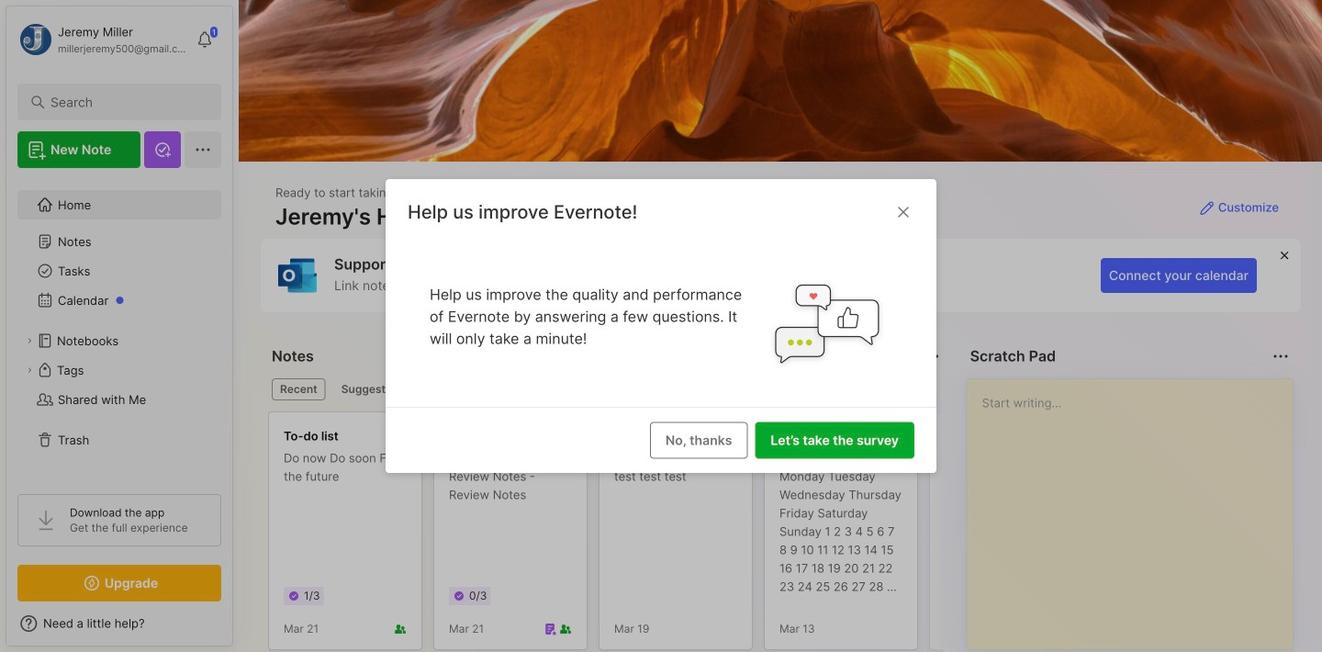 Task type: locate. For each thing, give the bounding box(es) containing it.
tree
[[6, 179, 232, 478]]

None search field
[[51, 91, 197, 113]]

dialog
[[386, 179, 937, 473]]

row group
[[268, 411, 1322, 652]]

tab
[[272, 378, 326, 400], [333, 378, 407, 400]]

tree inside main element
[[6, 179, 232, 478]]

none search field inside main element
[[51, 91, 197, 113]]

1 horizontal spatial tab
[[333, 378, 407, 400]]

main element
[[0, 0, 239, 652]]

tab list
[[272, 378, 937, 400]]

0 horizontal spatial tab
[[272, 378, 326, 400]]



Task type: describe. For each thing, give the bounding box(es) containing it.
Search text field
[[51, 94, 197, 111]]

1 tab from the left
[[272, 378, 326, 400]]

Start writing… text field
[[982, 379, 1292, 635]]

expand notebooks image
[[24, 335, 35, 346]]

2 tab from the left
[[333, 378, 407, 400]]

close survey modal image
[[893, 201, 915, 223]]

expand tags image
[[24, 365, 35, 376]]



Task type: vqa. For each thing, say whether or not it's contained in the screenshot.
Filter tasks field
no



